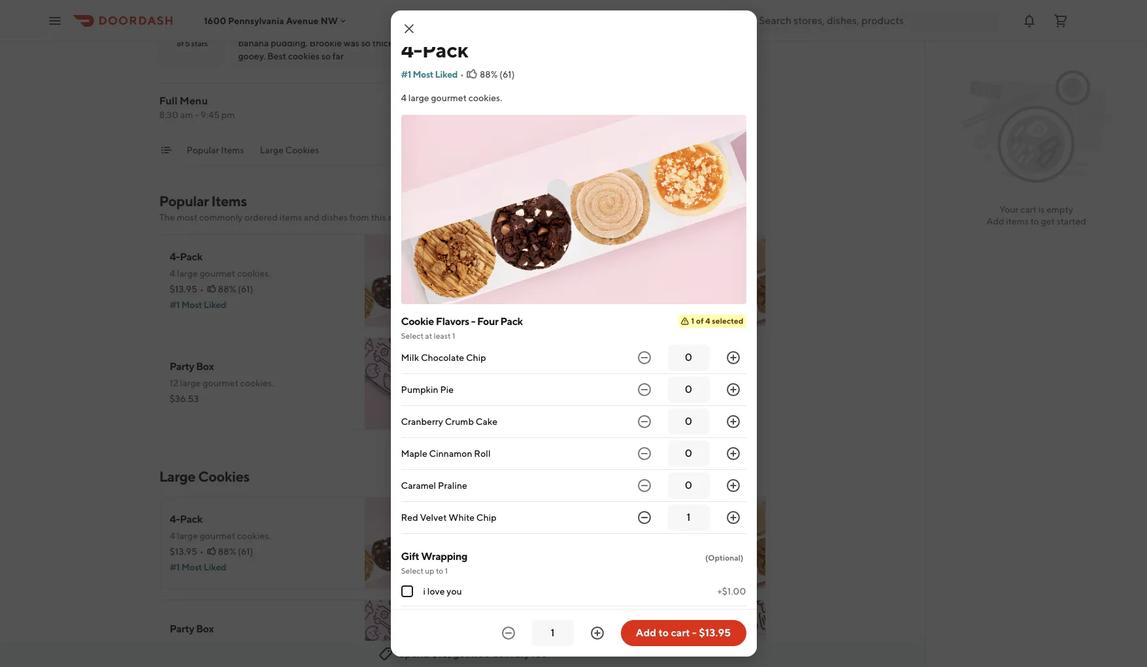Task type: describe. For each thing, give the bounding box(es) containing it.
$21.48 •
[[478, 284, 512, 295]]

cookies. inside party box 12 large gourmet cookies. $36.53
[[240, 378, 274, 389]]

roll
[[474, 449, 491, 459]]

store
[[388, 212, 409, 223]]

9/28/23
[[293, 10, 323, 20]]

cookie flavors - four pack select at least 1
[[401, 316, 523, 341]]

maple cinnamon roll
[[401, 449, 491, 459]]

pie
[[440, 385, 454, 395]]

this
[[371, 212, 386, 223]]

88% (61) for first 4 pack 'image' from the top
[[218, 284, 253, 295]]

decrease quantity by 1 image for chip
[[636, 350, 652, 366]]

full
[[159, 95, 178, 107]]

add to cart - $13.95 button
[[621, 621, 746, 647]]

dishes
[[321, 212, 348, 223]]

0 horizontal spatial cookies
[[198, 469, 249, 486]]

0 vertical spatial chip
[[466, 353, 486, 363]]

2 horizontal spatial 1
[[691, 316, 694, 326]]

0 horizontal spatial free
[[471, 648, 490, 661]]

white
[[449, 513, 475, 524]]

add for first 4 pack 'image' from the top
[[423, 304, 442, 314]]

0 horizontal spatial current quantity is 1 number field
[[540, 627, 566, 641]]

pm
[[221, 110, 235, 120]]

popular items the most commonly ordered items and dishes from this store
[[159, 193, 409, 223]]

party box 12 large gourmet cookies.
[[170, 624, 274, 652]]

pack inside cookie flavors - four pack select at least 1
[[500, 316, 523, 328]]

add for party box image corresponding to first 4 pack 'image' from the top
[[423, 407, 442, 418]]

88% for second 4 pack 'image' from the top
[[218, 547, 236, 558]]

cookie
[[401, 316, 434, 328]]

1 4 pack image from the top
[[364, 235, 457, 327]]

doordash for 10/23/23
[[539, 10, 575, 20]]

praline
[[438, 481, 467, 492]]

select inside gift wrapping select up to 1
[[401, 567, 424, 576]]

pennsylvania
[[228, 15, 284, 26]]

menu
[[180, 95, 208, 107]]

1 vertical spatial large cookies
[[159, 469, 249, 486]]

5 current quantity is 0 number field from the top
[[675, 479, 702, 493]]

caramel
[[401, 481, 436, 492]]

spend $15, get free delivery fee
[[399, 648, 547, 661]]

large inside "12-pack specialty + free game 12 large gourmet cookies and a free "cover your cookies" card game (while supplies last)"
[[489, 635, 509, 645]]

1 vertical spatial get
[[453, 648, 469, 661]]

5
[[185, 39, 190, 48]]

2 6-pack 6 large gourmet cookies. from the top
[[478, 514, 579, 542]]

(while
[[583, 648, 609, 658]]

decrease quantity by 1 image for caramel praline
[[636, 478, 652, 494]]

doordash for 9/28/23
[[329, 10, 365, 20]]

milk chocolate chip
[[401, 353, 486, 363]]

12 inside "12-pack specialty + free game 12 large gourmet cookies and a free "cover your cookies" card game (while supplies last)"
[[478, 635, 487, 645]]

$21.48
[[478, 284, 506, 295]]

gift wrapping group
[[401, 550, 746, 668]]

88% (61) for second 4 pack 'image' from the top
[[218, 547, 253, 558]]

party box image for second 4 pack 'image' from the top
[[364, 601, 457, 668]]

i love you
[[423, 587, 462, 597]]

items for popular items the most commonly ordered items and dishes from this store
[[211, 193, 247, 210]]

(61) inside 4-pack dialog
[[500, 69, 515, 80]]

select inside cookie flavors - four pack select at least 1
[[401, 331, 424, 341]]

your cart is empty add items to get started
[[986, 205, 1086, 227]]

cake
[[476, 417, 497, 427]]

specialty
[[516, 617, 559, 629]]

+
[[561, 617, 566, 629]]

$13.95 • for second 4 pack 'image' from the top
[[170, 547, 204, 558]]

of 5 stars
[[177, 39, 208, 48]]

order for 9/28/23
[[367, 10, 388, 20]]

to inside button
[[659, 627, 669, 640]]

delivery
[[492, 648, 530, 661]]

increase quantity by 1 image for roll
[[725, 446, 741, 462]]

add for first 4 pack 'image' from the top's 6 pack image
[[732, 304, 750, 314]]

increase quantity by 1 image for white
[[725, 510, 741, 526]]

am
[[180, 110, 193, 120]]

your inside your cart is empty add items to get started
[[999, 205, 1019, 215]]

red
[[401, 513, 418, 524]]

at
[[425, 331, 432, 341]]

#1 inside 4-pack dialog
[[401, 69, 411, 80]]

add button for party box image corresponding to first 4 pack 'image' from the top
[[416, 402, 449, 423]]

4-pack 4 large gourmet cookies. for first 4 pack 'image' from the top
[[170, 251, 271, 279]]

you
[[447, 587, 462, 597]]

88% (61) inside 4-pack dialog
[[480, 69, 515, 80]]

add button for first 4 pack 'image' from the top
[[416, 299, 449, 320]]

cookies inside button
[[285, 145, 319, 156]]

cranberry crumb cake
[[401, 417, 497, 427]]

items inside your cart is empty add items to get started
[[1006, 216, 1029, 227]]

pumpkin
[[401, 385, 438, 395]]

6 pack image for first 4 pack 'image' from the top
[[673, 235, 766, 327]]

4-pack
[[401, 37, 468, 62]]

"cover
[[625, 635, 653, 645]]

gift wrapping select up to 1
[[401, 551, 467, 576]]

supplies
[[610, 648, 644, 658]]

selected
[[712, 316, 743, 326]]

stars
[[191, 39, 208, 48]]

popular for popular items the most commonly ordered items and dishes from this store
[[159, 193, 209, 210]]

spend
[[399, 648, 429, 661]]

$13.95 • for first 4 pack 'image' from the top
[[170, 284, 204, 295]]

- inside full menu 8:30 am - 9:45 pm
[[195, 110, 199, 120]]

from
[[350, 212, 369, 223]]

notification bell image
[[1022, 13, 1037, 28]]

add to cart - $13.95
[[636, 627, 731, 640]]

party box 12 large gourmet cookies. $36.53
[[170, 361, 274, 405]]

cookie flavors - four pack group
[[401, 315, 746, 535]]

cart inside your cart is empty add items to get started
[[1020, 205, 1037, 215]]

ordered
[[244, 212, 278, 223]]

• doordash order for 9/28/23
[[324, 10, 388, 20]]

card
[[538, 648, 556, 658]]

free
[[568, 617, 589, 629]]

2 4 pack image from the top
[[364, 497, 457, 590]]

1600 pennsylvania avenue nw button
[[204, 15, 348, 26]]

add inside your cart is empty add items to get started
[[986, 216, 1004, 227]]

least
[[434, 331, 451, 341]]

fee
[[532, 648, 547, 661]]

red velvet white chip
[[401, 513, 497, 524]]

wrapping
[[421, 551, 467, 563]]

cookies"
[[499, 648, 536, 658]]

current quantity is 0 number field for roll
[[675, 447, 702, 461]]

92% (13)
[[526, 284, 561, 295]]

items inside popular items the most commonly ordered items and dishes from this store
[[279, 212, 302, 223]]

four
[[477, 316, 498, 328]]

love
[[427, 587, 445, 597]]

(13)
[[546, 284, 561, 295]]

full menu 8:30 am - 9:45 pm
[[159, 95, 235, 120]]

2 6 from the top
[[478, 531, 484, 542]]

large inside 4-pack dialog
[[408, 93, 429, 103]]

increase quantity by 1 image
[[725, 382, 741, 398]]

12-pack specialty + free game image
[[673, 601, 766, 668]]

92%
[[526, 284, 544, 295]]

1 inside gift wrapping select up to 1
[[445, 567, 448, 576]]

8:30
[[159, 110, 178, 120]]

4- for second 4 pack 'image' from the top
[[170, 514, 180, 526]]

party for party box 12 large gourmet cookies.
[[170, 624, 194, 636]]

maple
[[401, 449, 427, 459]]

- inside add to cart - $13.95 button
[[692, 627, 697, 640]]

and inside popular items the most commonly ordered items and dishes from this store
[[304, 212, 320, 223]]

last)
[[478, 661, 496, 668]]

cookies
[[549, 635, 580, 645]]

order for 10/23/23
[[577, 10, 598, 20]]

large cookies button
[[260, 144, 319, 165]]

88% for first 4 pack 'image' from the top
[[218, 284, 236, 295]]

avenue
[[286, 15, 319, 26]]

decrease quantity by 1 image for red velvet white chip
[[636, 510, 652, 526]]

game
[[558, 648, 581, 658]]

0 horizontal spatial large
[[159, 469, 195, 486]]

1 horizontal spatial large cookies
[[260, 145, 319, 156]]

gourmet inside party box 12 large gourmet cookies. $36.53
[[203, 378, 238, 389]]

cinnamon
[[429, 449, 472, 459]]

current quantity is 1 number field inside the cookie flavors - four pack group
[[676, 511, 702, 525]]



Task type: vqa. For each thing, say whether or not it's contained in the screenshot.
delivery
yes



Task type: locate. For each thing, give the bounding box(es) containing it.
0 horizontal spatial items
[[279, 212, 302, 223]]

+$1.00
[[717, 587, 746, 597]]

1 horizontal spatial cart
[[1020, 205, 1037, 215]]

2 vertical spatial 88% (61)
[[218, 547, 253, 558]]

#1 for first 4 pack 'image' from the top
[[170, 300, 180, 310]]

1
[[691, 316, 694, 326], [452, 331, 455, 341], [445, 567, 448, 576]]

2 6 pack image from the top
[[673, 497, 766, 590]]

2 box from the top
[[196, 624, 214, 636]]

box for party box 12 large gourmet cookies. $36.53
[[196, 361, 214, 373]]

gourmet inside "12-pack specialty + free game 12 large gourmet cookies and a free "cover your cookies" card game (while supplies last)"
[[511, 635, 547, 645]]

get down is
[[1041, 216, 1055, 227]]

0 vertical spatial 4 pack image
[[364, 235, 457, 327]]

gourmet inside party box 12 large gourmet cookies.
[[203, 641, 238, 652]]

2 vertical spatial -
[[692, 627, 697, 640]]

empty
[[1047, 205, 1073, 215]]

0 horizontal spatial of
[[177, 39, 184, 48]]

- left four at the top of the page
[[471, 316, 475, 328]]

0 vertical spatial #1 most liked
[[401, 69, 458, 80]]

88% inside 4-pack dialog
[[480, 69, 498, 80]]

• inside 4-pack dialog
[[460, 69, 464, 80]]

large cookies
[[260, 145, 319, 156], [159, 469, 249, 486]]

started
[[1057, 216, 1086, 227]]

0 vertical spatial of
[[177, 39, 184, 48]]

cookies. inside 4-pack dialog
[[469, 93, 502, 103]]

3 decrease quantity by 1 image from the top
[[636, 414, 652, 430]]

2 horizontal spatial doordash
[[740, 10, 776, 20]]

0 horizontal spatial -
[[195, 110, 199, 120]]

1 vertical spatial 6-pack 6 large gourmet cookies.
[[478, 514, 579, 542]]

large inside button
[[260, 145, 284, 156]]

popular up most
[[159, 193, 209, 210]]

6- up $21.48
[[478, 251, 489, 263]]

your left is
[[999, 205, 1019, 215]]

0 horizontal spatial order
[[367, 10, 388, 20]]

cookies.
[[469, 93, 502, 103], [237, 269, 271, 279], [546, 269, 579, 279], [240, 378, 274, 389], [237, 531, 271, 542], [546, 531, 579, 542], [240, 641, 274, 652]]

0 horizontal spatial large cookies
[[159, 469, 249, 486]]

0 horizontal spatial get
[[453, 648, 469, 661]]

2 order from the left
[[577, 10, 598, 20]]

1 doordash from the left
[[329, 10, 365, 20]]

0 horizontal spatial your
[[478, 648, 497, 658]]

popular inside popular items the most commonly ordered items and dishes from this store
[[159, 193, 209, 210]]

• doordash order right 9/28/23
[[324, 10, 388, 20]]

chocolate
[[421, 353, 464, 363]]

• doordash order for 7/18/23
[[735, 10, 799, 20]]

4 inside the cookie flavors - four pack group
[[705, 316, 710, 326]]

0 vertical spatial 6 pack image
[[673, 235, 766, 327]]

1 box from the top
[[196, 361, 214, 373]]

$13.95 for first 4 pack 'image' from the top
[[170, 284, 197, 295]]

doordash right 9/28/23
[[329, 10, 365, 20]]

2 party from the top
[[170, 624, 194, 636]]

1 vertical spatial to
[[436, 567, 443, 576]]

0 vertical spatial 1
[[691, 316, 694, 326]]

4-pack 4 large gourmet cookies. for second 4 pack 'image' from the top
[[170, 514, 271, 542]]

1 vertical spatial (61)
[[238, 284, 253, 295]]

to inside your cart is empty add items to get started
[[1030, 216, 1039, 227]]

chip down cookie flavors - four pack select at least 1
[[466, 353, 486, 363]]

0 vertical spatial party
[[170, 361, 194, 373]]

1 vertical spatial cart
[[671, 627, 690, 640]]

#1
[[401, 69, 411, 80], [170, 300, 180, 310], [170, 563, 180, 573]]

• doordash order
[[324, 10, 388, 20], [534, 10, 598, 20], [735, 10, 799, 20]]

0 vertical spatial decrease quantity by 1 image
[[636, 350, 652, 366]]

2 vertical spatial 1
[[445, 567, 448, 576]]

open menu image
[[47, 13, 63, 28]]

i
[[423, 587, 425, 597]]

popular inside button
[[187, 145, 219, 156]]

0 horizontal spatial cart
[[671, 627, 690, 640]]

up
[[425, 567, 434, 576]]

add inside button
[[636, 627, 656, 640]]

chip
[[466, 353, 486, 363], [476, 513, 497, 524]]

0 vertical spatial popular
[[187, 145, 219, 156]]

2 doordash from the left
[[539, 10, 575, 20]]

2 select from the top
[[401, 567, 424, 576]]

• doordash order right the '10/23/23'
[[534, 10, 598, 20]]

#1 for second 4 pack 'image' from the top
[[170, 563, 180, 573]]

doordash right '7/18/23'
[[740, 10, 776, 20]]

doordash
[[329, 10, 365, 20], [539, 10, 575, 20], [740, 10, 776, 20]]

cranberry
[[401, 417, 443, 427]]

most inside 4-pack dialog
[[413, 69, 433, 80]]

liked
[[435, 69, 458, 80], [204, 300, 226, 310], [514, 300, 536, 310], [204, 563, 226, 573]]

$36.53
[[170, 394, 199, 405]]

1 horizontal spatial of
[[696, 316, 704, 326]]

cart
[[1020, 205, 1037, 215], [671, 627, 690, 640]]

0 vertical spatial (61)
[[500, 69, 515, 80]]

6
[[478, 269, 484, 279], [478, 531, 484, 542]]

0 vertical spatial 6-
[[478, 251, 489, 263]]

add
[[986, 216, 1004, 227], [423, 304, 442, 314], [732, 304, 750, 314], [423, 407, 442, 418], [423, 567, 442, 577], [636, 627, 656, 640]]

2 current quantity is 0 number field from the top
[[675, 383, 702, 397]]

free left delivery
[[471, 648, 490, 661]]

get
[[1041, 216, 1055, 227], [453, 648, 469, 661]]

get right $15,
[[453, 648, 469, 661]]

0 vertical spatial large cookies
[[260, 145, 319, 156]]

1 of 4 selected
[[691, 316, 743, 326]]

party inside party box 12 large gourmet cookies. $36.53
[[170, 361, 194, 373]]

1 6 pack image from the top
[[673, 235, 766, 327]]

milk
[[401, 353, 419, 363]]

0 vertical spatial cart
[[1020, 205, 1037, 215]]

0 horizontal spatial doordash
[[329, 10, 365, 20]]

4
[[401, 93, 407, 103], [170, 269, 175, 279], [705, 316, 710, 326], [170, 531, 175, 542]]

your
[[999, 205, 1019, 215], [478, 648, 497, 658]]

popular items button
[[187, 144, 244, 165]]

1600 pennsylvania avenue nw
[[204, 15, 338, 26]]

0 vertical spatial current quantity is 1 number field
[[676, 511, 702, 525]]

free inside "12-pack specialty + free game 12 large gourmet cookies and a free "cover your cookies" card game (while supplies last)"
[[606, 635, 623, 645]]

0 vertical spatial party box image
[[364, 338, 457, 431]]

1 4-pack 4 large gourmet cookies. from the top
[[170, 251, 271, 279]]

0 vertical spatial 88% (61)
[[480, 69, 515, 80]]

to inside gift wrapping select up to 1
[[436, 567, 443, 576]]

$15,
[[432, 648, 451, 661]]

nw
[[321, 15, 338, 26]]

of
[[177, 39, 184, 48], [696, 316, 704, 326]]

2 vertical spatial decrease quantity by 1 image
[[636, 414, 652, 430]]

2 horizontal spatial to
[[1030, 216, 1039, 227]]

party box image for first 4 pack 'image' from the top
[[364, 338, 457, 431]]

1 vertical spatial #1
[[170, 300, 180, 310]]

add button
[[416, 299, 449, 320], [724, 299, 758, 320], [416, 402, 449, 423], [416, 561, 449, 582]]

party for party box 12 large gourmet cookies. $36.53
[[170, 361, 194, 373]]

6- right the white
[[478, 514, 489, 526]]

1 vertical spatial 88% (61)
[[218, 284, 253, 295]]

0 vertical spatial box
[[196, 361, 214, 373]]

3 doordash from the left
[[740, 10, 776, 20]]

gift
[[401, 551, 419, 563]]

1 select from the top
[[401, 331, 424, 341]]

0 vertical spatial cookies
[[285, 145, 319, 156]]

add button for first 4 pack 'image' from the top's 6 pack image
[[724, 299, 758, 320]]

most
[[177, 212, 197, 223]]

1 horizontal spatial get
[[1041, 216, 1055, 227]]

1 current quantity is 0 number field from the top
[[675, 351, 702, 365]]

0 horizontal spatial 1
[[445, 567, 448, 576]]

1 vertical spatial 4-pack 4 large gourmet cookies.
[[170, 514, 271, 542]]

1 order from the left
[[367, 10, 388, 20]]

10/23/23
[[500, 10, 533, 20]]

increase quantity by 1 image
[[725, 350, 741, 366], [725, 414, 741, 430], [725, 446, 741, 462], [725, 478, 741, 494], [725, 510, 741, 526], [589, 626, 605, 642]]

1 left the 'selected' at top
[[691, 316, 694, 326]]

1 inside cookie flavors - four pack select at least 1
[[452, 331, 455, 341]]

increase quantity by 1 image for chip
[[725, 350, 741, 366]]

the
[[159, 212, 175, 223]]

party inside party box 12 large gourmet cookies.
[[170, 624, 194, 636]]

1 vertical spatial 1
[[452, 331, 455, 341]]

- right "cover
[[692, 627, 697, 640]]

0 vertical spatial items
[[221, 145, 244, 156]]

3 current quantity is 0 number field from the top
[[675, 415, 702, 429]]

1 vertical spatial items
[[211, 193, 247, 210]]

4-pack 4 large gourmet cookies.
[[170, 251, 271, 279], [170, 514, 271, 542]]

1 down 'wrapping'
[[445, 567, 448, 576]]

1 vertical spatial of
[[696, 316, 704, 326]]

0 vertical spatial #1
[[401, 69, 411, 80]]

to down is
[[1030, 216, 1039, 227]]

6-pack 6 large gourmet cookies.
[[478, 251, 579, 279], [478, 514, 579, 542]]

0 vertical spatial 6-pack 6 large gourmet cookies.
[[478, 251, 579, 279]]

0 vertical spatial your
[[999, 205, 1019, 215]]

2 vertical spatial #1
[[170, 563, 180, 573]]

4- for first 4 pack 'image' from the top
[[170, 251, 180, 263]]

(61) for second 4 pack 'image' from the top
[[238, 547, 253, 558]]

- inside cookie flavors - four pack select at least 1
[[471, 316, 475, 328]]

0 items, open order cart image
[[1053, 13, 1069, 28]]

2 vertical spatial to
[[659, 627, 669, 640]]

1 $13.95 • from the top
[[170, 284, 204, 295]]

select down gift
[[401, 567, 424, 576]]

a
[[600, 635, 605, 645]]

order for 7/18/23
[[778, 10, 799, 20]]

4 current quantity is 0 number field from the top
[[675, 447, 702, 461]]

select down the cookie
[[401, 331, 424, 341]]

party box image
[[364, 338, 457, 431], [364, 601, 457, 668]]

items up commonly
[[211, 193, 247, 210]]

Current quantity is 0 number field
[[675, 351, 702, 365], [675, 383, 702, 397], [675, 415, 702, 429], [675, 447, 702, 461], [675, 479, 702, 493]]

items down the pm
[[221, 145, 244, 156]]

items inside button
[[221, 145, 244, 156]]

of inside the cookie flavors - four pack group
[[696, 316, 704, 326]]

0 vertical spatial get
[[1041, 216, 1055, 227]]

decrease quantity by 1 image for maple cinnamon roll
[[636, 446, 652, 462]]

6 down red velvet white chip
[[478, 531, 484, 542]]

liked inside 4-pack dialog
[[435, 69, 458, 80]]

6 up $21.48
[[478, 269, 484, 279]]

2 vertical spatial 4-
[[170, 514, 180, 526]]

order
[[367, 10, 388, 20], [577, 10, 598, 20], [778, 10, 799, 20]]

(optional)
[[705, 554, 743, 563]]

None checkbox
[[401, 586, 413, 598]]

caramel praline
[[401, 481, 467, 492]]

#1 most liked for first 4 pack 'image' from the top
[[170, 300, 226, 310]]

$13.95 for second 4 pack 'image' from the top
[[170, 547, 197, 558]]

7/18/23
[[706, 10, 734, 20]]

4 large gourmet cookies.
[[401, 93, 502, 103]]

decrease quantity by 1 image
[[636, 446, 652, 462], [636, 478, 652, 494], [636, 510, 652, 526], [500, 626, 516, 642]]

0 vertical spatial 6
[[478, 269, 484, 279]]

increase quantity by 1 image for cake
[[725, 414, 741, 430]]

#1 most liked inside 4-pack dialog
[[401, 69, 458, 80]]

#1 most liked for second 4 pack 'image' from the top
[[170, 563, 226, 573]]

4-pack dialog
[[391, 10, 757, 668]]

0 vertical spatial and
[[304, 212, 320, 223]]

your up last)
[[478, 648, 497, 658]]

0 vertical spatial 4-pack 4 large gourmet cookies.
[[170, 251, 271, 279]]

0 horizontal spatial • doordash order
[[324, 10, 388, 20]]

1 vertical spatial popular
[[159, 193, 209, 210]]

current quantity is 0 number field for cake
[[675, 415, 702, 429]]

88%
[[480, 69, 498, 80], [218, 284, 236, 295], [218, 547, 236, 558]]

0 vertical spatial select
[[401, 331, 424, 341]]

1 vertical spatial 4-
[[170, 251, 180, 263]]

#2 most liked
[[478, 300, 536, 310]]

of left 5
[[177, 39, 184, 48]]

0 vertical spatial -
[[195, 110, 199, 120]]

(61) for first 4 pack 'image' from the top
[[238, 284, 253, 295]]

12-
[[478, 617, 492, 629]]

Item Search search field
[[577, 104, 755, 118]]

large inside party box 12 large gourmet cookies.
[[180, 641, 201, 652]]

3 • doordash order from the left
[[735, 10, 799, 20]]

1 vertical spatial $13.95 •
[[170, 547, 204, 558]]

current quantity is 0 number field for chip
[[675, 351, 702, 365]]

cookies. inside party box 12 large gourmet cookies.
[[240, 641, 274, 652]]

12 inside party box 12 large gourmet cookies.
[[170, 641, 178, 652]]

0 vertical spatial 4-
[[401, 37, 422, 62]]

popular
[[187, 145, 219, 156], [159, 193, 209, 210]]

box
[[196, 361, 214, 373], [196, 624, 214, 636]]

1 horizontal spatial cookies
[[285, 145, 319, 156]]

1 horizontal spatial doordash
[[539, 10, 575, 20]]

1 6 from the top
[[478, 269, 484, 279]]

1 vertical spatial decrease quantity by 1 image
[[636, 382, 652, 398]]

flavors
[[436, 316, 469, 328]]

large
[[408, 93, 429, 103], [177, 269, 198, 279], [486, 269, 506, 279], [180, 378, 201, 389], [177, 531, 198, 542], [486, 531, 506, 542], [489, 635, 509, 645], [180, 641, 201, 652]]

1 vertical spatial party
[[170, 624, 194, 636]]

popular for popular items
[[187, 145, 219, 156]]

• doordash order for 10/23/23
[[534, 10, 598, 20]]

1 horizontal spatial items
[[1006, 216, 1029, 227]]

box inside party box 12 large gourmet cookies.
[[196, 624, 214, 636]]

• doordash order right '7/18/23'
[[735, 10, 799, 20]]

2 4-pack 4 large gourmet cookies. from the top
[[170, 514, 271, 542]]

1 vertical spatial 6 pack image
[[673, 497, 766, 590]]

and left a in the bottom right of the page
[[582, 635, 598, 645]]

items inside popular items the most commonly ordered items and dishes from this store
[[211, 193, 247, 210]]

items left started
[[1006, 216, 1029, 227]]

1 vertical spatial $13.95
[[170, 547, 197, 558]]

large inside party box 12 large gourmet cookies. $36.53
[[180, 378, 201, 389]]

#2
[[478, 300, 490, 310]]

3 order from the left
[[778, 10, 799, 20]]

0 vertical spatial large
[[260, 145, 284, 156]]

2 horizontal spatial order
[[778, 10, 799, 20]]

0 vertical spatial free
[[606, 635, 623, 645]]

items for popular items
[[221, 145, 244, 156]]

gourmet inside 4-pack dialog
[[431, 93, 467, 103]]

1 right least
[[452, 331, 455, 341]]

box for party box 12 large gourmet cookies.
[[196, 624, 214, 636]]

free
[[606, 635, 623, 645], [471, 648, 490, 661]]

2 decrease quantity by 1 image from the top
[[636, 382, 652, 398]]

items
[[221, 145, 244, 156], [211, 193, 247, 210]]

cart left is
[[1020, 205, 1037, 215]]

0 horizontal spatial to
[[436, 567, 443, 576]]

1 6- from the top
[[478, 251, 489, 263]]

pumpkin pie
[[401, 385, 454, 395]]

1 party from the top
[[170, 361, 194, 373]]

popular down 9:45
[[187, 145, 219, 156]]

free right a in the bottom right of the page
[[606, 635, 623, 645]]

your inside "12-pack specialty + free game 12 large gourmet cookies and a free "cover your cookies" card game (while supplies last)"
[[478, 648, 497, 658]]

1 vertical spatial 6-
[[478, 514, 489, 526]]

4 pack image
[[364, 235, 457, 327], [364, 497, 457, 590]]

and left dishes
[[304, 212, 320, 223]]

close 4-pack image
[[401, 21, 417, 37]]

- right am
[[195, 110, 199, 120]]

box inside party box 12 large gourmet cookies. $36.53
[[196, 361, 214, 373]]

cart inside button
[[671, 627, 690, 640]]

to right "cover
[[659, 627, 669, 640]]

get inside your cart is empty add items to get started
[[1041, 216, 1055, 227]]

2 $13.95 • from the top
[[170, 547, 204, 558]]

2 6- from the top
[[478, 514, 489, 526]]

to
[[1030, 216, 1039, 227], [436, 567, 443, 576], [659, 627, 669, 640]]

of left the 'selected' at top
[[696, 316, 704, 326]]

chip right the white
[[476, 513, 497, 524]]

0 vertical spatial to
[[1030, 216, 1039, 227]]

0 vertical spatial $13.95
[[170, 284, 197, 295]]

12
[[170, 378, 178, 389], [478, 635, 487, 645], [170, 641, 178, 652]]

doordash right the '10/23/23'
[[539, 10, 575, 20]]

-
[[195, 110, 199, 120], [471, 316, 475, 328], [692, 627, 697, 640]]

12 for party box 12 large gourmet cookies. $36.53
[[170, 378, 178, 389]]

12 for party box 12 large gourmet cookies.
[[170, 641, 178, 652]]

1 vertical spatial large
[[159, 469, 195, 486]]

2 vertical spatial 88%
[[218, 547, 236, 558]]

1 decrease quantity by 1 image from the top
[[636, 350, 652, 366]]

cart right "cover
[[671, 627, 690, 640]]

1 vertical spatial chip
[[476, 513, 497, 524]]

large
[[260, 145, 284, 156], [159, 469, 195, 486]]

1 horizontal spatial 1
[[452, 331, 455, 341]]

1600
[[204, 15, 226, 26]]

add for second 4 pack 'image' from the top
[[423, 567, 442, 577]]

1 horizontal spatial order
[[577, 10, 598, 20]]

2 vertical spatial #1 most liked
[[170, 563, 226, 573]]

2 party box image from the top
[[364, 601, 457, 668]]

1 horizontal spatial -
[[471, 316, 475, 328]]

doordash for 7/18/23
[[740, 10, 776, 20]]

to right up
[[436, 567, 443, 576]]

1 vertical spatial #1 most liked
[[170, 300, 226, 310]]

Current quantity is 1 number field
[[676, 511, 702, 525], [540, 627, 566, 641]]

items right 'ordered'
[[279, 212, 302, 223]]

1 horizontal spatial free
[[606, 635, 623, 645]]

1 vertical spatial box
[[196, 624, 214, 636]]

most
[[413, 69, 433, 80], [181, 300, 202, 310], [491, 300, 512, 310], [181, 563, 202, 573]]

0 horizontal spatial and
[[304, 212, 320, 223]]

9:45
[[201, 110, 220, 120]]

6 pack image for second 4 pack 'image' from the top
[[673, 497, 766, 590]]

popular items
[[187, 145, 244, 156]]

4- inside dialog
[[401, 37, 422, 62]]

12 inside party box 12 large gourmet cookies. $36.53
[[170, 378, 178, 389]]

add button for second 4 pack 'image' from the top
[[416, 561, 449, 582]]

commonly
[[199, 212, 243, 223]]

add item to cart image
[[423, 665, 442, 668]]

none checkbox inside gift wrapping group
[[401, 586, 413, 598]]

4-
[[401, 37, 422, 62], [170, 251, 180, 263], [170, 514, 180, 526]]

1 party box image from the top
[[364, 338, 457, 431]]

velvet
[[420, 513, 447, 524]]

1 horizontal spatial and
[[582, 635, 598, 645]]

select
[[401, 331, 424, 341], [401, 567, 424, 576]]

pack inside "12-pack specialty + free game 12 large gourmet cookies and a free "cover your cookies" card game (while supplies last)"
[[492, 617, 514, 629]]

and inside "12-pack specialty + free game 12 large gourmet cookies and a free "cover your cookies" card game (while supplies last)"
[[582, 635, 598, 645]]

1 • doordash order from the left
[[324, 10, 388, 20]]

1 horizontal spatial • doordash order
[[534, 10, 598, 20]]

2 horizontal spatial • doordash order
[[735, 10, 799, 20]]

pack
[[422, 37, 468, 62], [180, 251, 202, 263], [489, 251, 511, 263], [500, 316, 523, 328], [180, 514, 202, 526], [489, 514, 511, 526], [492, 617, 514, 629]]

$13.95 inside button
[[699, 627, 731, 640]]

1 6-pack 6 large gourmet cookies. from the top
[[478, 251, 579, 279]]

6 pack image
[[673, 235, 766, 327], [673, 497, 766, 590]]

2 • doordash order from the left
[[534, 10, 598, 20]]

1 horizontal spatial large
[[260, 145, 284, 156]]

add item to cart image
[[732, 665, 750, 668]]

items
[[279, 212, 302, 223], [1006, 216, 1029, 227]]

decrease quantity by 1 image for cake
[[636, 414, 652, 430]]

decrease quantity by 1 image
[[636, 350, 652, 366], [636, 382, 652, 398], [636, 414, 652, 430]]



